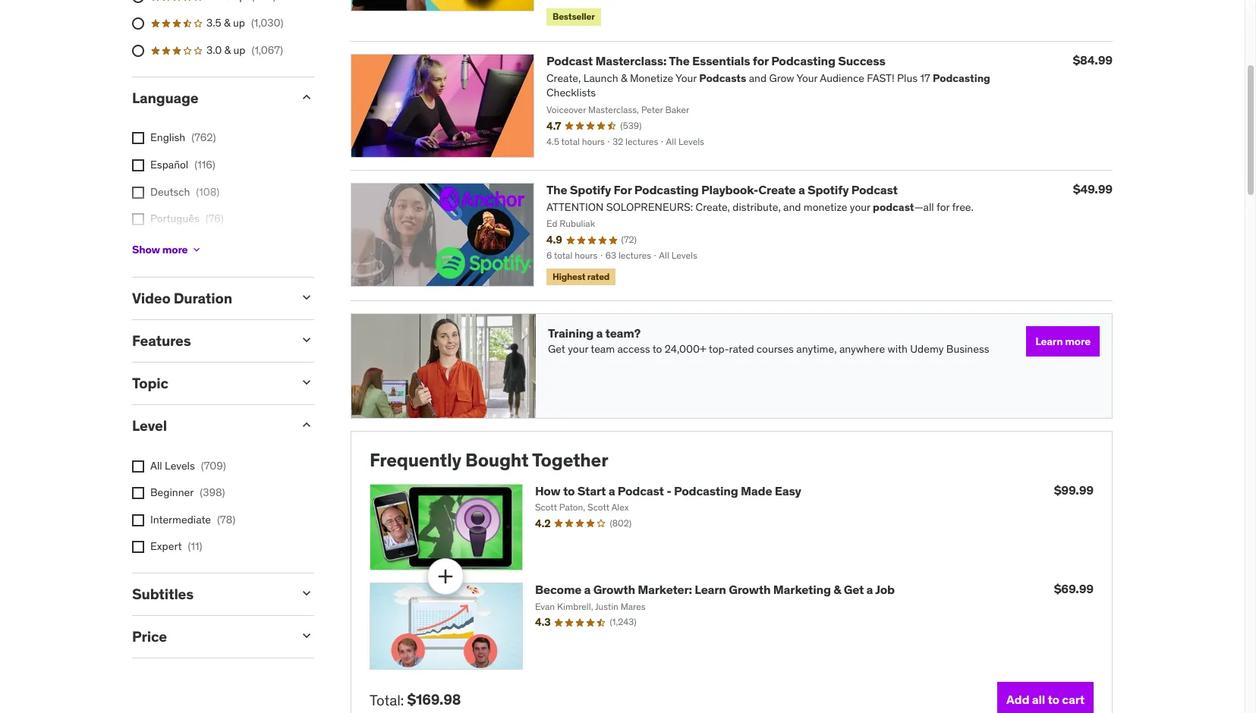 Task type: vqa. For each thing, say whether or not it's contained in the screenshot.


Task type: describe. For each thing, give the bounding box(es) containing it.
intermediate
[[150, 513, 211, 527]]

start
[[578, 484, 606, 499]]

cart
[[1063, 693, 1085, 708]]

xsmall image for português
[[132, 213, 144, 226]]

(108)
[[196, 185, 220, 199]]

all
[[1033, 693, 1046, 708]]

small image for subtitles
[[299, 586, 314, 601]]

access
[[618, 342, 650, 356]]

xsmall image for deutsch
[[132, 186, 144, 199]]

topic
[[132, 374, 168, 393]]

frequently bought together
[[370, 449, 609, 472]]

success
[[839, 53, 886, 68]]

your
[[568, 342, 589, 356]]

& for 3.5
[[224, 16, 231, 30]]

add
[[1007, 693, 1030, 708]]

show more
[[132, 243, 188, 257]]

a up kimbrell,
[[584, 583, 591, 598]]

1 scott from the left
[[535, 502, 557, 513]]

expert (11)
[[150, 540, 202, 554]]

price button
[[132, 628, 287, 646]]

to inside button
[[1048, 693, 1060, 708]]

(76)
[[206, 212, 224, 226]]

made
[[741, 484, 773, 499]]

marketing
[[774, 583, 831, 598]]

bought
[[466, 449, 529, 472]]

deutsch (108)
[[150, 185, 220, 199]]

español
[[150, 158, 189, 172]]

small image for language
[[299, 89, 314, 104]]

masterclass:
[[596, 53, 667, 68]]

1243 reviews element
[[610, 617, 637, 630]]

anytime,
[[797, 342, 837, 356]]

(11)
[[188, 540, 202, 554]]

a left 'job'
[[867, 583, 874, 598]]

to inside the training a team? get your team access to 24,000+ top-rated courses anytime, anywhere with udemy business
[[653, 342, 663, 356]]

subtitles
[[132, 585, 194, 604]]

2 scott from the left
[[588, 502, 610, 513]]

playbook-
[[702, 182, 759, 197]]

$84.99
[[1073, 52, 1113, 67]]

$69.99
[[1055, 582, 1094, 597]]

24,000+
[[665, 342, 707, 356]]

add all to cart
[[1007, 693, 1085, 708]]

learn more link
[[1027, 327, 1100, 357]]

& inside become a growth marketer: learn growth marketing & get a job evan kimbrell, justin mares
[[834, 583, 842, 598]]

(709)
[[201, 459, 226, 473]]

how
[[535, 484, 561, 499]]

podcasting inside how to start a podcast - podcasting made easy scott paton, scott alex
[[674, 484, 739, 499]]

courses
[[757, 342, 794, 356]]

show
[[132, 243, 160, 257]]

paton,
[[560, 502, 586, 513]]

team
[[591, 342, 615, 356]]

1 growth from the left
[[594, 583, 636, 598]]

802 reviews element
[[610, 518, 632, 531]]

topic button
[[132, 374, 287, 393]]

video
[[132, 290, 171, 308]]

all levels (709)
[[150, 459, 226, 473]]

become a growth marketer: learn growth marketing & get a job evan kimbrell, justin mares
[[535, 583, 895, 613]]

(1,030)
[[251, 16, 284, 30]]

0 horizontal spatial podcast
[[547, 53, 593, 68]]

podcast masterclass: the essentials for podcasting success
[[547, 53, 886, 68]]

up for 3.5 & up
[[233, 16, 245, 30]]

$169.98
[[407, 691, 461, 710]]

1 vertical spatial the
[[547, 182, 568, 197]]

3.5
[[207, 16, 221, 30]]

kimbrell,
[[557, 601, 593, 613]]

3.5 & up (1,030)
[[207, 16, 284, 30]]

4.3
[[535, 616, 551, 630]]

(1,243)
[[610, 617, 637, 628]]

xsmall image for español
[[132, 159, 144, 172]]

& for 3.0
[[224, 43, 231, 57]]

xsmall image for english
[[132, 132, 144, 145]]

become
[[535, 583, 582, 598]]

the spotify for podcasting playbook-create a spotify podcast
[[547, 182, 898, 197]]

2 spotify from the left
[[808, 182, 849, 197]]

intermediate (78)
[[150, 513, 236, 527]]

3.0
[[207, 43, 222, 57]]

level button
[[132, 417, 287, 435]]

beginner
[[150, 486, 194, 500]]

español (116)
[[150, 158, 215, 172]]

frequently
[[370, 449, 462, 472]]

xsmall image inside show more button
[[191, 244, 203, 256]]

podcast masterclass: the essentials for podcasting success link
[[547, 53, 886, 68]]

up for 3.0 & up
[[234, 43, 246, 57]]

get inside become a growth marketer: learn growth marketing & get a job evan kimbrell, justin mares
[[844, 583, 864, 598]]



Task type: locate. For each thing, give the bounding box(es) containing it.
& right marketing
[[834, 583, 842, 598]]

xsmall image left expert on the left of the page
[[132, 542, 144, 554]]

4.2
[[535, 517, 551, 531]]

0 vertical spatial the
[[669, 53, 690, 68]]

xsmall image up show
[[132, 213, 144, 226]]

(78)
[[217, 513, 236, 527]]

features
[[132, 332, 191, 350]]

podcast inside how to start a podcast - podcasting made easy scott paton, scott alex
[[618, 484, 664, 499]]

2 vertical spatial podcasting
[[674, 484, 739, 499]]

1 horizontal spatial spotify
[[808, 182, 849, 197]]

training a team? get your team access to 24,000+ top-rated courses anytime, anywhere with udemy business
[[548, 326, 990, 356]]

video duration
[[132, 290, 232, 308]]

0 vertical spatial to
[[653, 342, 663, 356]]

essentials
[[693, 53, 751, 68]]

1 vertical spatial podcasting
[[635, 182, 699, 197]]

0 horizontal spatial the
[[547, 182, 568, 197]]

(1,067)
[[252, 43, 283, 57]]

3 small image from the top
[[299, 417, 314, 433]]

expert
[[150, 540, 182, 554]]

podcasting right -
[[674, 484, 739, 499]]

1 up from the top
[[233, 16, 245, 30]]

1 xsmall image from the top
[[132, 159, 144, 172]]

spotify right create
[[808, 182, 849, 197]]

get inside the training a team? get your team access to 24,000+ top-rated courses anytime, anywhere with udemy business
[[548, 342, 566, 356]]

4 small image from the top
[[299, 629, 314, 644]]

1 small image from the top
[[299, 290, 314, 306]]

0 vertical spatial small image
[[299, 290, 314, 306]]

how to start a podcast - podcasting made easy scott paton, scott alex
[[535, 484, 802, 513]]

beginner (398)
[[150, 486, 225, 500]]

4 xsmall image from the top
[[132, 461, 144, 473]]

get left 'job'
[[844, 583, 864, 598]]

5 xsmall image from the top
[[132, 542, 144, 554]]

growth
[[594, 583, 636, 598], [729, 583, 771, 598]]

2 growth from the left
[[729, 583, 771, 598]]

0 vertical spatial &
[[224, 16, 231, 30]]

a up team
[[596, 326, 603, 341]]

the spotify for podcasting playbook-create a spotify podcast link
[[547, 182, 898, 197]]

&
[[224, 16, 231, 30], [224, 43, 231, 57], [834, 583, 842, 598]]

up
[[233, 16, 245, 30], [234, 43, 246, 57]]

& right 3.0
[[224, 43, 231, 57]]

video duration button
[[132, 290, 287, 308]]

2 vertical spatial &
[[834, 583, 842, 598]]

xsmall image for beginner
[[132, 488, 144, 500]]

0 vertical spatial learn
[[1036, 335, 1063, 348]]

easy
[[775, 484, 802, 499]]

a inside the training a team? get your team access to 24,000+ top-rated courses anytime, anywhere with udemy business
[[596, 326, 603, 341]]

small image for features
[[299, 333, 314, 348]]

0 horizontal spatial spotify
[[570, 182, 611, 197]]

0 vertical spatial get
[[548, 342, 566, 356]]

together
[[532, 449, 609, 472]]

(802)
[[610, 518, 632, 529]]

1 horizontal spatial growth
[[729, 583, 771, 598]]

0 horizontal spatial to
[[563, 484, 575, 499]]

xsmall image for intermediate
[[132, 515, 144, 527]]

the left for at the top of page
[[547, 182, 568, 197]]

$99.99
[[1055, 483, 1094, 498]]

& right 3.5
[[224, 16, 231, 30]]

xsmall image left the intermediate
[[132, 515, 144, 527]]

duration
[[174, 290, 232, 308]]

subtitles button
[[132, 585, 287, 604]]

how to start a podcast - podcasting made easy link
[[535, 484, 802, 499]]

xsmall image right the français
[[191, 244, 203, 256]]

2 vertical spatial small image
[[299, 586, 314, 601]]

total: $169.98
[[370, 691, 461, 710]]

spotify
[[570, 182, 611, 197], [808, 182, 849, 197]]

language button
[[132, 89, 287, 107]]

2 small image from the top
[[299, 375, 314, 390]]

all
[[150, 459, 162, 473]]

the left essentials
[[669, 53, 690, 68]]

0 vertical spatial podcasting
[[772, 53, 836, 68]]

learn more
[[1036, 335, 1091, 348]]

1 vertical spatial get
[[844, 583, 864, 598]]

create
[[759, 182, 796, 197]]

0 vertical spatial podcast
[[547, 53, 593, 68]]

alex
[[612, 502, 629, 513]]

english (762)
[[150, 131, 216, 145]]

team?
[[606, 326, 641, 341]]

xsmall image left beginner
[[132, 488, 144, 500]]

2 xsmall image from the top
[[132, 186, 144, 199]]

3 small image from the top
[[299, 586, 314, 601]]

a right create
[[799, 182, 805, 197]]

1 horizontal spatial podcast
[[618, 484, 664, 499]]

1 horizontal spatial the
[[669, 53, 690, 68]]

-
[[667, 484, 672, 499]]

1 horizontal spatial more
[[1066, 335, 1091, 348]]

podcasting
[[772, 53, 836, 68], [635, 182, 699, 197], [674, 484, 739, 499]]

with
[[888, 342, 908, 356]]

anywhere
[[840, 342, 886, 356]]

2 horizontal spatial podcast
[[852, 182, 898, 197]]

podcasting right for
[[772, 53, 836, 68]]

0 horizontal spatial scott
[[535, 502, 557, 513]]

to inside how to start a podcast - podcasting made easy scott paton, scott alex
[[563, 484, 575, 499]]

1 horizontal spatial scott
[[588, 502, 610, 513]]

1 vertical spatial learn
[[695, 583, 727, 598]]

small image for level
[[299, 417, 314, 433]]

small image for video duration
[[299, 290, 314, 306]]

marketer:
[[638, 583, 693, 598]]

english
[[150, 131, 185, 145]]

spotify left for at the top of page
[[570, 182, 611, 197]]

2 small image from the top
[[299, 333, 314, 348]]

up right 3.5
[[233, 16, 245, 30]]

get down training
[[548, 342, 566, 356]]

a inside how to start a podcast - podcasting made easy scott paton, scott alex
[[609, 484, 615, 499]]

small image for topic
[[299, 375, 314, 390]]

mares
[[621, 601, 646, 613]]

0 horizontal spatial growth
[[594, 583, 636, 598]]

(398)
[[200, 486, 225, 500]]

more inside button
[[162, 243, 188, 257]]

small image
[[299, 89, 314, 104], [299, 375, 314, 390], [299, 417, 314, 433], [299, 629, 314, 644]]

deutsch
[[150, 185, 190, 199]]

1 horizontal spatial to
[[653, 342, 663, 356]]

1 vertical spatial small image
[[299, 333, 314, 348]]

become a growth marketer: learn growth marketing & get a job link
[[535, 583, 895, 598]]

xsmall image left deutsch
[[132, 186, 144, 199]]

1 vertical spatial to
[[563, 484, 575, 499]]

xsmall image for expert
[[132, 542, 144, 554]]

to up paton,
[[563, 484, 575, 499]]

total:
[[370, 692, 404, 710]]

1 vertical spatial up
[[234, 43, 246, 57]]

0 horizontal spatial more
[[162, 243, 188, 257]]

1 vertical spatial podcast
[[852, 182, 898, 197]]

to right the access
[[653, 342, 663, 356]]

features button
[[132, 332, 287, 350]]

learn inside become a growth marketer: learn growth marketing & get a job evan kimbrell, justin mares
[[695, 583, 727, 598]]

xsmall image left english on the left
[[132, 132, 144, 145]]

0 horizontal spatial get
[[548, 342, 566, 356]]

scott up 4.2
[[535, 502, 557, 513]]

scott
[[535, 502, 557, 513], [588, 502, 610, 513]]

2 vertical spatial podcast
[[618, 484, 664, 499]]

more for show more
[[162, 243, 188, 257]]

for
[[614, 182, 632, 197]]

(762)
[[192, 131, 216, 145]]

training
[[548, 326, 594, 341]]

justin
[[595, 601, 619, 613]]

1 horizontal spatial learn
[[1036, 335, 1063, 348]]

xsmall image
[[132, 159, 144, 172], [132, 186, 144, 199], [132, 213, 144, 226], [132, 461, 144, 473], [132, 542, 144, 554]]

growth up justin
[[594, 583, 636, 598]]

to right all
[[1048, 693, 1060, 708]]

2 vertical spatial to
[[1048, 693, 1060, 708]]

job
[[876, 583, 895, 598]]

1 vertical spatial &
[[224, 43, 231, 57]]

1 horizontal spatial get
[[844, 583, 864, 598]]

the
[[669, 53, 690, 68], [547, 182, 568, 197]]

a
[[799, 182, 805, 197], [596, 326, 603, 341], [609, 484, 615, 499], [584, 583, 591, 598], [867, 583, 874, 598]]

3 xsmall image from the top
[[132, 213, 144, 226]]

a up alex
[[609, 484, 615, 499]]

level
[[132, 417, 167, 435]]

0 vertical spatial more
[[162, 243, 188, 257]]

small image for price
[[299, 629, 314, 644]]

xsmall image for all
[[132, 461, 144, 473]]

1 vertical spatial more
[[1066, 335, 1091, 348]]

português (76)
[[150, 212, 224, 226]]

growth left marketing
[[729, 583, 771, 598]]

1 spotify from the left
[[570, 182, 611, 197]]

2 horizontal spatial to
[[1048, 693, 1060, 708]]

levels
[[165, 459, 195, 473]]

xsmall image left all on the left of page
[[132, 461, 144, 473]]

language
[[132, 89, 198, 107]]

business
[[947, 342, 990, 356]]

podcast
[[547, 53, 593, 68], [852, 182, 898, 197], [618, 484, 664, 499]]

podcasting right for at the top of page
[[635, 182, 699, 197]]

udemy
[[911, 342, 944, 356]]

rated
[[729, 342, 754, 356]]

up right 3.0
[[234, 43, 246, 57]]

français
[[150, 239, 190, 253]]

more for learn more
[[1066, 335, 1091, 348]]

add all to cart button
[[998, 683, 1094, 714]]

(116)
[[195, 158, 215, 172]]

xsmall image
[[132, 132, 144, 145], [191, 244, 203, 256], [132, 488, 144, 500], [132, 515, 144, 527]]

scott down 'start'
[[588, 502, 610, 513]]

0 horizontal spatial learn
[[695, 583, 727, 598]]

price
[[132, 628, 167, 646]]

0 vertical spatial up
[[233, 16, 245, 30]]

small image
[[299, 290, 314, 306], [299, 333, 314, 348], [299, 586, 314, 601]]

for
[[753, 53, 769, 68]]

xsmall image left español
[[132, 159, 144, 172]]

show more button
[[132, 235, 203, 265]]

1 small image from the top
[[299, 89, 314, 104]]

2 up from the top
[[234, 43, 246, 57]]

português
[[150, 212, 200, 226]]



